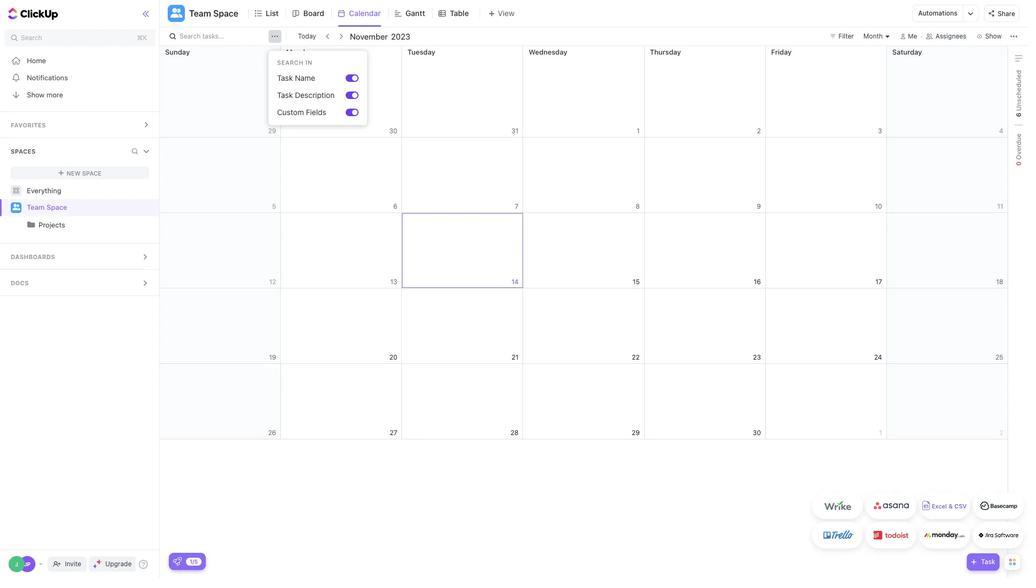 Task type: locate. For each thing, give the bounding box(es) containing it.
custom
[[277, 108, 304, 117]]

gantt
[[405, 9, 425, 18]]

task
[[277, 73, 293, 83], [277, 91, 293, 100], [981, 559, 995, 567]]

favorites
[[11, 122, 46, 129]]

1 vertical spatial team space
[[27, 203, 67, 212]]

space for team space button
[[213, 9, 238, 18]]

task name button
[[273, 70, 346, 87]]

team
[[189, 9, 211, 18], [27, 203, 45, 212]]

board link
[[303, 0, 329, 27]]

2 row from the top
[[160, 138, 1008, 213]]

row containing 14
[[160, 213, 1008, 289]]

home
[[27, 56, 46, 65]]

unscheduled
[[1014, 70, 1022, 113]]

1 horizontal spatial team space
[[189, 9, 238, 18]]

show more
[[27, 90, 63, 99]]

search up home
[[21, 34, 42, 42]]

grid
[[159, 46, 1008, 579]]

row containing 19
[[160, 289, 1008, 364]]

assignees button
[[922, 30, 971, 43]]

1 vertical spatial team
[[27, 203, 45, 212]]

24
[[874, 353, 882, 362]]

2 horizontal spatial search
[[277, 59, 304, 66]]

me
[[908, 32, 917, 40]]

2 vertical spatial space
[[47, 203, 67, 212]]

team inside button
[[189, 9, 211, 18]]

assignees
[[936, 32, 967, 40]]

task for task name
[[277, 73, 293, 83]]

tuesday
[[408, 48, 435, 56]]

0 horizontal spatial space
[[47, 203, 67, 212]]

table link
[[450, 0, 473, 27]]

14
[[511, 278, 519, 286]]

27
[[390, 429, 397, 437]]

search for search
[[21, 34, 42, 42]]

task description button
[[273, 87, 346, 104]]

team space up the tasks... at the top of the page
[[189, 9, 238, 18]]

search
[[180, 32, 201, 40], [21, 34, 42, 42], [277, 59, 304, 66]]

space for "team space" link at the left top
[[47, 203, 67, 212]]

space right "new"
[[82, 170, 101, 177]]

calendar link
[[349, 0, 385, 27]]

row
[[160, 46, 1008, 138], [160, 138, 1008, 213], [160, 213, 1008, 289], [160, 289, 1008, 364], [160, 364, 1008, 440]]

search up sunday
[[180, 32, 201, 40]]

new space
[[67, 170, 101, 177]]

team space down everything
[[27, 203, 67, 212]]

1 vertical spatial task
[[277, 91, 293, 100]]

5 row from the top
[[160, 364, 1008, 440]]

1 horizontal spatial team
[[189, 9, 211, 18]]

1 horizontal spatial search
[[180, 32, 201, 40]]

4 row from the top
[[160, 289, 1008, 364]]

0 horizontal spatial search
[[21, 34, 42, 42]]

upgrade link
[[89, 557, 136, 572]]

19
[[269, 353, 276, 362]]

share button
[[984, 5, 1019, 22]]

0 vertical spatial task
[[277, 73, 293, 83]]

sunday
[[165, 48, 190, 56]]

29
[[632, 429, 640, 437]]

18
[[996, 278, 1003, 286]]

0 vertical spatial space
[[213, 9, 238, 18]]

row containing 26
[[160, 364, 1008, 440]]

team space inside sidebar navigation
[[27, 203, 67, 212]]

search inside sidebar navigation
[[21, 34, 42, 42]]

projects link
[[1, 217, 150, 234], [39, 217, 150, 234]]

1 vertical spatial space
[[82, 170, 101, 177]]

show
[[27, 90, 45, 99]]

space
[[213, 9, 238, 18], [82, 170, 101, 177], [47, 203, 67, 212]]

automations button
[[913, 5, 963, 21]]

0 vertical spatial team space
[[189, 9, 238, 18]]

0 horizontal spatial team
[[27, 203, 45, 212]]

6
[[1014, 113, 1022, 117]]

excel & csv
[[932, 504, 967, 511]]

0 horizontal spatial team space
[[27, 203, 67, 212]]

docs
[[11, 280, 29, 287]]

1 row from the top
[[160, 46, 1008, 138]]

team down everything
[[27, 203, 45, 212]]

task description
[[277, 91, 335, 100]]

team space button
[[185, 2, 238, 25]]

team space link
[[27, 199, 150, 217]]

overdue
[[1014, 134, 1022, 162]]

2 horizontal spatial space
[[213, 9, 238, 18]]

space up the projects
[[47, 203, 67, 212]]

board
[[303, 9, 324, 18]]

space inside button
[[213, 9, 238, 18]]

automations
[[918, 9, 958, 17]]

monday
[[286, 48, 313, 56]]

today
[[298, 32, 316, 40]]

csv
[[955, 504, 967, 511]]

task name
[[277, 73, 315, 83]]

wednesday
[[529, 48, 567, 56]]

3 row from the top
[[160, 213, 1008, 289]]

team inside sidebar navigation
[[27, 203, 45, 212]]

grid containing sunday
[[159, 46, 1008, 579]]

space up search tasks... text field
[[213, 9, 238, 18]]

team up "search tasks..."
[[189, 9, 211, 18]]

onboarding checklist button image
[[173, 558, 182, 567]]

team space inside button
[[189, 9, 238, 18]]

1 horizontal spatial space
[[82, 170, 101, 177]]

team space for "team space" link at the left top
[[27, 203, 67, 212]]

&
[[949, 504, 953, 511]]

team space
[[189, 9, 238, 18], [27, 203, 67, 212]]

new
[[67, 170, 80, 177]]

list
[[266, 9, 279, 18]]

0 vertical spatial team
[[189, 9, 211, 18]]

search down "monday"
[[277, 59, 304, 66]]

onboarding checklist button element
[[173, 558, 182, 567]]

20
[[389, 353, 397, 362]]



Task type: describe. For each thing, give the bounding box(es) containing it.
dashboards
[[11, 254, 55, 261]]

user group image
[[12, 204, 20, 211]]

team for "team space" link at the left top
[[27, 203, 45, 212]]

0
[[1014, 162, 1022, 166]]

home link
[[0, 52, 160, 69]]

name
[[295, 73, 315, 83]]

team space for team space button
[[189, 9, 238, 18]]

today button
[[296, 31, 318, 42]]

everything link
[[0, 182, 160, 199]]

2 projects link from the left
[[39, 217, 150, 234]]

1/5
[[190, 559, 198, 565]]

search for search in
[[277, 59, 304, 66]]

excel
[[932, 504, 947, 511]]

notifications
[[27, 73, 68, 82]]

23
[[753, 353, 761, 362]]

search for search tasks...
[[180, 32, 201, 40]]

17
[[876, 278, 882, 286]]

1 projects link from the left
[[1, 217, 150, 234]]

Search tasks... text field
[[180, 29, 269, 44]]

me button
[[896, 30, 922, 43]]

search in
[[277, 59, 312, 66]]

25
[[996, 353, 1003, 362]]

21
[[512, 353, 519, 362]]

excel & csv link
[[919, 493, 970, 520]]

2 vertical spatial task
[[981, 559, 995, 567]]

everything
[[27, 186, 61, 195]]

22
[[632, 353, 640, 362]]

fields
[[306, 108, 326, 117]]

friday
[[771, 48, 792, 56]]

thursday
[[650, 48, 681, 56]]

saturday
[[892, 48, 922, 56]]

tasks...
[[202, 32, 224, 40]]

gantt link
[[405, 0, 429, 27]]

16
[[754, 278, 761, 286]]

projects
[[39, 221, 65, 229]]

30
[[753, 429, 761, 437]]

28
[[511, 429, 519, 437]]

notifications link
[[0, 69, 160, 86]]

⌘k
[[137, 34, 147, 42]]

15
[[633, 278, 640, 286]]

task for task description
[[277, 91, 293, 100]]

share
[[998, 9, 1015, 17]]

search tasks...
[[180, 32, 224, 40]]

sidebar navigation
[[0, 0, 160, 579]]

invite
[[65, 561, 81, 569]]

26
[[268, 429, 276, 437]]

custom fields button
[[273, 104, 346, 121]]

description
[[295, 91, 335, 100]]

team for team space button
[[189, 9, 211, 18]]

calendar
[[349, 9, 381, 18]]

upgrade
[[105, 561, 132, 569]]

custom fields
[[277, 108, 326, 117]]

list link
[[266, 0, 283, 27]]

table
[[450, 9, 469, 18]]

more
[[46, 90, 63, 99]]

in
[[306, 59, 312, 66]]

favorites button
[[0, 112, 160, 138]]



Task type: vqa. For each thing, say whether or not it's contained in the screenshot.
2nd row from the bottom of the page's cell
no



